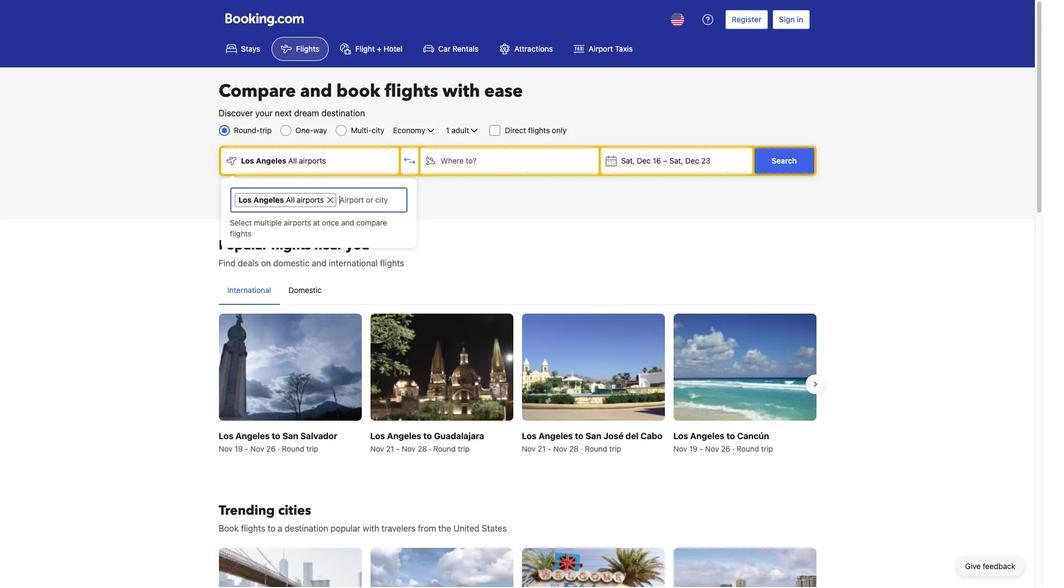 Task type: locate. For each thing, give the bounding box(es) containing it.
region
[[210, 309, 826, 459]]

- inside the los angeles to guadalajara nov 21 - nov 28 · round trip
[[397, 444, 400, 454]]

destination
[[322, 108, 365, 118], [285, 524, 329, 534]]

1 san from the left
[[283, 431, 299, 441]]

–
[[664, 156, 668, 165]]

flights link
[[272, 37, 329, 61]]

28 inside the los angeles to guadalajara nov 21 - nov 28 · round trip
[[418, 444, 427, 454]]

register link
[[726, 10, 769, 29]]

1 26 from the left
[[267, 444, 276, 454]]

round
[[282, 444, 305, 454], [434, 444, 456, 454], [585, 444, 608, 454], [737, 444, 760, 454]]

and up 'dream'
[[300, 79, 332, 103]]

trip down "guadalajara"
[[458, 444, 470, 454]]

3 nov from the left
[[371, 444, 384, 454]]

round down josé
[[585, 444, 608, 454]]

and down near
[[312, 258, 327, 268]]

angeles inside the los angeles to guadalajara nov 21 - nov 28 · round trip
[[387, 431, 422, 441]]

with
[[443, 79, 480, 103], [363, 524, 380, 534]]

dec
[[637, 156, 651, 165], [686, 156, 700, 165]]

next
[[275, 108, 292, 118]]

dec left the 23
[[686, 156, 700, 165]]

popular
[[331, 524, 361, 534]]

1 horizontal spatial san
[[586, 431, 602, 441]]

trip
[[260, 126, 272, 135], [307, 444, 319, 454], [458, 444, 470, 454], [610, 444, 622, 454], [762, 444, 774, 454]]

airport
[[589, 44, 614, 53]]

discover
[[219, 108, 253, 118]]

to inside los angeles to cancún nov 19 - nov 26 · round trip
[[727, 431, 736, 441]]

los inside los angeles to cancún nov 19 - nov 26 · round trip
[[674, 431, 689, 441]]

los angeles to san salvador image
[[219, 314, 362, 421]]

all
[[288, 156, 297, 165], [286, 195, 295, 204]]

angeles inside los angeles to san josé del cabo nov 21 - nov 28 · round trip
[[539, 431, 573, 441]]

los for nov
[[219, 431, 234, 441]]

multi-city
[[351, 126, 385, 135]]

0 vertical spatial with
[[443, 79, 480, 103]]

2 - from the left
[[397, 444, 400, 454]]

2 vertical spatial and
[[312, 258, 327, 268]]

0 vertical spatial destination
[[322, 108, 365, 118]]

1 horizontal spatial with
[[443, 79, 480, 103]]

angeles inside los angeles to san salvador nov 19 - nov 26 · round trip
[[236, 431, 270, 441]]

3 - from the left
[[548, 444, 552, 454]]

4 round from the left
[[737, 444, 760, 454]]

1 horizontal spatial 19
[[690, 444, 698, 454]]

flight + hotel
[[356, 44, 403, 53]]

1 horizontal spatial 28
[[570, 444, 579, 454]]

28
[[418, 444, 427, 454], [570, 444, 579, 454]]

0 horizontal spatial dec
[[637, 156, 651, 165]]

1 - from the left
[[245, 444, 249, 454]]

at
[[313, 218, 320, 227]]

book
[[337, 79, 381, 103]]

tab list
[[219, 276, 817, 306]]

to for nov
[[272, 431, 281, 441]]

angeles
[[256, 156, 287, 165], [254, 195, 284, 204], [236, 431, 270, 441], [387, 431, 422, 441], [539, 431, 573, 441], [691, 431, 725, 441]]

flight + hotel link
[[331, 37, 412, 61]]

san
[[283, 431, 299, 441], [586, 431, 602, 441]]

to inside the los angeles to guadalajara nov 21 - nov 28 · round trip
[[424, 431, 432, 441]]

1 horizontal spatial 26
[[722, 444, 731, 454]]

round inside los angeles to cancún nov 19 - nov 26 · round trip
[[737, 444, 760, 454]]

0 horizontal spatial with
[[363, 524, 380, 534]]

to left the salvador
[[272, 431, 281, 441]]

flights down trending
[[241, 524, 266, 534]]

0 vertical spatial and
[[300, 79, 332, 103]]

5 nov from the left
[[522, 444, 536, 454]]

guadalajara
[[434, 431, 485, 441]]

2 28 from the left
[[570, 444, 579, 454]]

3 · from the left
[[581, 444, 583, 454]]

angeles for 21
[[387, 431, 422, 441]]

round-
[[234, 126, 260, 135]]

trip down your
[[260, 126, 272, 135]]

sat, left 16
[[622, 156, 635, 165]]

where
[[441, 156, 464, 165]]

angeles for nov
[[236, 431, 270, 441]]

airports
[[299, 156, 326, 165], [297, 195, 324, 204], [284, 218, 311, 227]]

1 21 from the left
[[386, 444, 394, 454]]

register
[[732, 15, 762, 24]]

united
[[454, 524, 480, 534]]

destination down cities
[[285, 524, 329, 534]]

round down the salvador
[[282, 444, 305, 454]]

search button
[[755, 148, 815, 174]]

1 horizontal spatial 21
[[538, 444, 546, 454]]

to left cancún
[[727, 431, 736, 441]]

los inside los angeles to san salvador nov 19 - nov 26 · round trip
[[219, 431, 234, 441]]

from
[[418, 524, 437, 534]]

· inside los angeles to cancún nov 19 - nov 26 · round trip
[[733, 444, 735, 454]]

airports left at
[[284, 218, 311, 227]]

los inside los angeles to san josé del cabo nov 21 - nov 28 · round trip
[[522, 431, 537, 441]]

flights
[[296, 44, 320, 53]]

nov
[[219, 444, 233, 454], [251, 444, 265, 454], [371, 444, 384, 454], [402, 444, 416, 454], [522, 444, 536, 454], [554, 444, 568, 454], [674, 444, 688, 454], [706, 444, 720, 454]]

· inside los angeles to san josé del cabo nov 21 - nov 28 · round trip
[[581, 444, 583, 454]]

to left a
[[268, 524, 276, 534]]

1 vertical spatial airports
[[297, 195, 324, 204]]

1 vertical spatial destination
[[285, 524, 329, 534]]

2 26 from the left
[[722, 444, 731, 454]]

2 · from the left
[[429, 444, 432, 454]]

los angeles to cancún nov 19 - nov 26 · round trip
[[674, 431, 774, 454]]

booking.com logo image
[[225, 13, 304, 26], [225, 13, 304, 26]]

all up select multiple airports at once and compare flights
[[286, 195, 295, 204]]

4 nov from the left
[[402, 444, 416, 454]]

trip down josé
[[610, 444, 622, 454]]

3 round from the left
[[585, 444, 608, 454]]

8 nov from the left
[[706, 444, 720, 454]]

city
[[372, 126, 385, 135]]

4 · from the left
[[733, 444, 735, 454]]

flights
[[385, 79, 439, 103], [529, 126, 550, 135], [230, 229, 252, 238], [271, 237, 311, 254], [380, 258, 405, 268], [241, 524, 266, 534]]

1 adult button
[[445, 124, 481, 137]]

0 horizontal spatial 19
[[235, 444, 243, 454]]

to left josé
[[575, 431, 584, 441]]

flights up economy
[[385, 79, 439, 103]]

angeles for 19
[[691, 431, 725, 441]]

sat, right –
[[670, 156, 684, 165]]

and inside the popular flights near you find deals on domestic and international flights
[[312, 258, 327, 268]]

· inside the los angeles to guadalajara nov 21 - nov 28 · round trip
[[429, 444, 432, 454]]

round inside los angeles to san salvador nov 19 - nov 26 · round trip
[[282, 444, 305, 454]]

car rentals link
[[414, 37, 488, 61]]

los angeles all airports
[[241, 156, 326, 165], [239, 195, 324, 204]]

san inside los angeles to san josé del cabo nov 21 - nov 28 · round trip
[[586, 431, 602, 441]]

los
[[241, 156, 254, 165], [239, 195, 252, 204], [219, 431, 234, 441], [371, 431, 385, 441], [522, 431, 537, 441], [674, 431, 689, 441]]

to
[[272, 431, 281, 441], [424, 431, 432, 441], [575, 431, 584, 441], [727, 431, 736, 441], [268, 524, 276, 534]]

and
[[300, 79, 332, 103], [341, 218, 355, 227], [312, 258, 327, 268]]

domestic
[[289, 285, 322, 295]]

round down cancún
[[737, 444, 760, 454]]

los angeles to guadalajara nov 21 - nov 28 · round trip
[[371, 431, 485, 454]]

2 19 from the left
[[690, 444, 698, 454]]

6 nov from the left
[[554, 444, 568, 454]]

2 dec from the left
[[686, 156, 700, 165]]

airports inside select multiple airports at once and compare flights
[[284, 218, 311, 227]]

stays link
[[217, 37, 270, 61]]

los for del
[[522, 431, 537, 441]]

to left "guadalajara"
[[424, 431, 432, 441]]

1 round from the left
[[282, 444, 305, 454]]

san inside los angeles to san salvador nov 19 - nov 26 · round trip
[[283, 431, 299, 441]]

0 horizontal spatial san
[[283, 431, 299, 441]]

one-
[[296, 126, 314, 135]]

feedback
[[984, 562, 1016, 571]]

san for salvador
[[283, 431, 299, 441]]

2 round from the left
[[434, 444, 456, 454]]

los angeles to cancún image
[[674, 314, 817, 421]]

on
[[261, 258, 271, 268]]

1 horizontal spatial dec
[[686, 156, 700, 165]]

los angeles to san josé del cabo nov 21 - nov 28 · round trip
[[522, 431, 663, 454]]

all down one-
[[288, 156, 297, 165]]

round inside los angeles to san josé del cabo nov 21 - nov 28 · round trip
[[585, 444, 608, 454]]

19
[[235, 444, 243, 454], [690, 444, 698, 454]]

21
[[386, 444, 394, 454], [538, 444, 546, 454]]

to for del
[[575, 431, 584, 441]]

los angeles all airports down one-
[[241, 156, 326, 165]]

select
[[230, 218, 252, 227]]

2 vertical spatial airports
[[284, 218, 311, 227]]

dec left 16
[[637, 156, 651, 165]]

1 horizontal spatial sat,
[[670, 156, 684, 165]]

trip inside the los angeles to guadalajara nov 21 - nov 28 · round trip
[[458, 444, 470, 454]]

los inside the los angeles to guadalajara nov 21 - nov 28 · round trip
[[371, 431, 385, 441]]

attractions link
[[490, 37, 563, 61]]

0 horizontal spatial 28
[[418, 444, 427, 454]]

0 horizontal spatial sat,
[[622, 156, 635, 165]]

and right once
[[341, 218, 355, 227]]

2 san from the left
[[586, 431, 602, 441]]

los for 19
[[674, 431, 689, 441]]

0 horizontal spatial 26
[[267, 444, 276, 454]]

round down "guadalajara"
[[434, 444, 456, 454]]

los angeles all airports up multiple
[[239, 195, 324, 204]]

to inside los angeles to san salvador nov 19 - nov 26 · round trip
[[272, 431, 281, 441]]

1 19 from the left
[[235, 444, 243, 454]]

way
[[314, 126, 327, 135]]

4 - from the left
[[700, 444, 704, 454]]

to inside los angeles to san josé del cabo nov 21 - nov 28 · round trip
[[575, 431, 584, 441]]

domestic
[[273, 258, 310, 268]]

airports up at
[[297, 195, 324, 204]]

trip down the salvador
[[307, 444, 319, 454]]

trip down cancún
[[762, 444, 774, 454]]

26
[[267, 444, 276, 454], [722, 444, 731, 454]]

1 vertical spatial with
[[363, 524, 380, 534]]

1 vertical spatial and
[[341, 218, 355, 227]]

2 21 from the left
[[538, 444, 546, 454]]

airports down one-way
[[299, 156, 326, 165]]

- inside los angeles to cancún nov 19 - nov 26 · round trip
[[700, 444, 704, 454]]

1 nov from the left
[[219, 444, 233, 454]]

multi-
[[351, 126, 372, 135]]

angeles inside los angeles to cancún nov 19 - nov 26 · round trip
[[691, 431, 725, 441]]

1 sat, from the left
[[622, 156, 635, 165]]

cities
[[278, 502, 311, 520]]

1 · from the left
[[278, 444, 280, 454]]

destination up multi-
[[322, 108, 365, 118]]

with right popular
[[363, 524, 380, 534]]

0 vertical spatial all
[[288, 156, 297, 165]]

san left the salvador
[[283, 431, 299, 441]]

0 horizontal spatial 21
[[386, 444, 394, 454]]

compare
[[357, 218, 387, 227]]

flights down select
[[230, 229, 252, 238]]

with up the "adult" on the top left of the page
[[443, 79, 480, 103]]

26 inside los angeles to cancún nov 19 - nov 26 · round trip
[[722, 444, 731, 454]]

give
[[966, 562, 982, 571]]

sat, dec 16 – sat, dec 23 button
[[601, 148, 753, 174]]

1 28 from the left
[[418, 444, 427, 454]]

sign
[[780, 15, 796, 24]]

travelers
[[382, 524, 416, 534]]

international button
[[219, 276, 280, 304]]

san left josé
[[586, 431, 602, 441]]

21 inside the los angeles to guadalajara nov 21 - nov 28 · round trip
[[386, 444, 394, 454]]

to for 21
[[424, 431, 432, 441]]



Task type: vqa. For each thing, say whether or not it's contained in the screenshot.
21's to
yes



Task type: describe. For each thing, give the bounding box(es) containing it.
round-trip
[[234, 126, 272, 135]]

21 inside los angeles to san josé del cabo nov 21 - nov 28 · round trip
[[538, 444, 546, 454]]

popular flights near you find deals on domestic and international flights
[[219, 237, 405, 268]]

trip inside los angeles to san salvador nov 19 - nov 26 · round trip
[[307, 444, 319, 454]]

international
[[329, 258, 378, 268]]

stays
[[241, 44, 260, 53]]

los angeles to guadalajara image
[[371, 314, 514, 421]]

give feedback
[[966, 562, 1016, 571]]

16
[[653, 156, 662, 165]]

28 inside los angeles to san josé del cabo nov 21 - nov 28 · round trip
[[570, 444, 579, 454]]

adult
[[452, 126, 469, 135]]

give feedback button
[[957, 557, 1025, 576]]

0 vertical spatial los angeles all airports
[[241, 156, 326, 165]]

rentals
[[453, 44, 479, 53]]

flights right international
[[380, 258, 405, 268]]

airport taxis link
[[565, 37, 643, 61]]

popular
[[219, 237, 268, 254]]

tab list containing international
[[219, 276, 817, 306]]

26 inside los angeles to san salvador nov 19 - nov 26 · round trip
[[267, 444, 276, 454]]

flights up the domestic
[[271, 237, 311, 254]]

josé
[[604, 431, 624, 441]]

ease
[[485, 79, 523, 103]]

compare
[[219, 79, 296, 103]]

to for 19
[[727, 431, 736, 441]]

19 inside los angeles to san salvador nov 19 - nov 26 · round trip
[[235, 444, 243, 454]]

2 nov from the left
[[251, 444, 265, 454]]

states
[[482, 524, 507, 534]]

1 adult
[[446, 126, 469, 135]]

your
[[255, 108, 273, 118]]

with inside trending cities book flights to a destination popular with travelers from the united states
[[363, 524, 380, 534]]

los angeles to san salvador nov 19 - nov 26 · round trip
[[219, 431, 338, 454]]

trip inside los angeles to san josé del cabo nov 21 - nov 28 · round trip
[[610, 444, 622, 454]]

flights inside select multiple airports at once and compare flights
[[230, 229, 252, 238]]

Airport or city text field
[[339, 193, 403, 207]]

international
[[228, 285, 271, 295]]

19 inside los angeles to cancún nov 19 - nov 26 · round trip
[[690, 444, 698, 454]]

1
[[446, 126, 450, 135]]

del
[[626, 431, 639, 441]]

compare and book flights with ease discover your next dream destination
[[219, 79, 523, 118]]

+
[[377, 44, 382, 53]]

round inside the los angeles to guadalajara nov 21 - nov 28 · round trip
[[434, 444, 456, 454]]

- inside los angeles to san salvador nov 19 - nov 26 · round trip
[[245, 444, 249, 454]]

· inside los angeles to san salvador nov 19 - nov 26 · round trip
[[278, 444, 280, 454]]

once
[[322, 218, 339, 227]]

to?
[[466, 156, 477, 165]]

1 vertical spatial all
[[286, 195, 295, 204]]

san for josé
[[586, 431, 602, 441]]

you
[[346, 237, 370, 254]]

sat, dec 16 – sat, dec 23
[[622, 156, 711, 165]]

in
[[798, 15, 804, 24]]

where to? button
[[421, 148, 599, 174]]

the
[[439, 524, 452, 534]]

destination inside trending cities book flights to a destination popular with travelers from the united states
[[285, 524, 329, 534]]

- inside los angeles to san josé del cabo nov 21 - nov 28 · round trip
[[548, 444, 552, 454]]

deals
[[238, 258, 259, 268]]

flight
[[356, 44, 375, 53]]

dream
[[294, 108, 319, 118]]

flights left only
[[529, 126, 550, 135]]

multiple
[[254, 218, 282, 227]]

0 vertical spatial airports
[[299, 156, 326, 165]]

only
[[552, 126, 567, 135]]

economy
[[393, 126, 426, 135]]

23
[[702, 156, 711, 165]]

cancún
[[738, 431, 770, 441]]

salvador
[[301, 431, 338, 441]]

region containing los angeles to san salvador
[[210, 309, 826, 459]]

7 nov from the left
[[674, 444, 688, 454]]

2 sat, from the left
[[670, 156, 684, 165]]

to inside trending cities book flights to a destination popular with travelers from the united states
[[268, 524, 276, 534]]

search
[[772, 156, 797, 165]]

a
[[278, 524, 283, 534]]

los for 21
[[371, 431, 385, 441]]

one-way
[[296, 126, 327, 135]]

direct
[[505, 126, 527, 135]]

find
[[219, 258, 236, 268]]

where to?
[[441, 156, 477, 165]]

taxis
[[616, 44, 633, 53]]

destination inside "compare and book flights with ease discover your next dream destination"
[[322, 108, 365, 118]]

trending cities book flights to a destination popular with travelers from the united states
[[219, 502, 507, 534]]

los angeles to san josé del cabo image
[[522, 314, 665, 421]]

trip inside los angeles to cancún nov 19 - nov 26 · round trip
[[762, 444, 774, 454]]

trending
[[219, 502, 275, 520]]

select multiple airports at once and compare flights
[[230, 218, 387, 238]]

domestic button
[[280, 276, 331, 304]]

direct flights only
[[505, 126, 567, 135]]

airport taxis
[[589, 44, 633, 53]]

sign in link
[[773, 10, 810, 29]]

cabo
[[641, 431, 663, 441]]

hotel
[[384, 44, 403, 53]]

angeles for del
[[539, 431, 573, 441]]

1 vertical spatial los angeles all airports
[[239, 195, 324, 204]]

attractions
[[515, 44, 553, 53]]

with inside "compare and book flights with ease discover your next dream destination"
[[443, 79, 480, 103]]

1 dec from the left
[[637, 156, 651, 165]]

and inside "compare and book flights with ease discover your next dream destination"
[[300, 79, 332, 103]]

flights inside trending cities book flights to a destination popular with travelers from the united states
[[241, 524, 266, 534]]

flights inside "compare and book flights with ease discover your next dream destination"
[[385, 79, 439, 103]]

car rentals
[[439, 44, 479, 53]]

and inside select multiple airports at once and compare flights
[[341, 218, 355, 227]]

near
[[315, 237, 343, 254]]

book
[[219, 524, 239, 534]]

car
[[439, 44, 451, 53]]

sign in
[[780, 15, 804, 24]]



